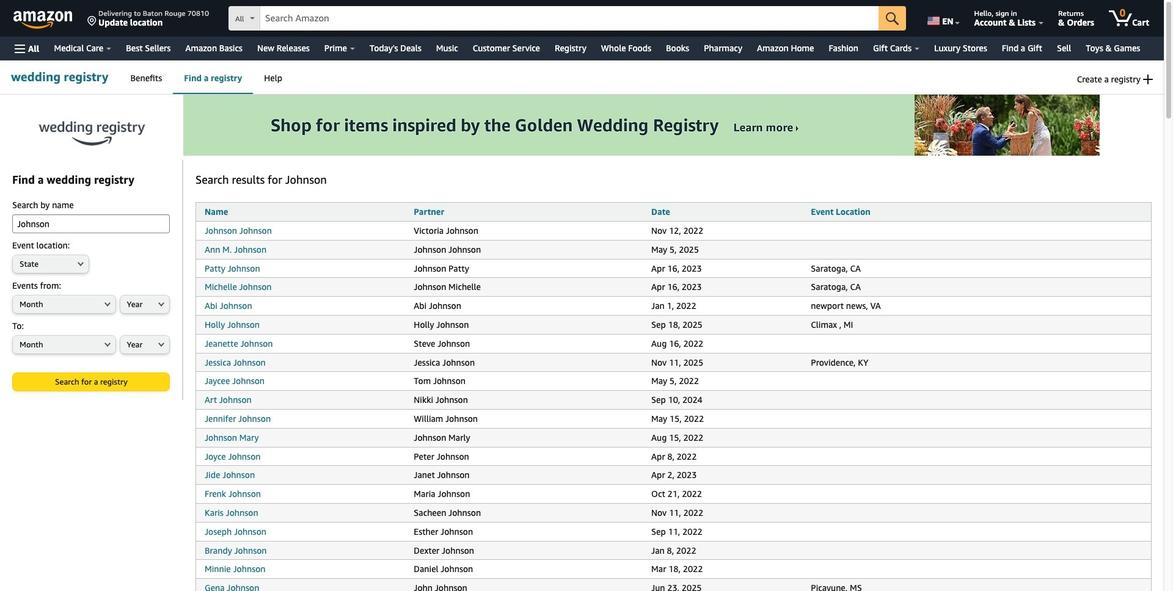Task type: vqa. For each thing, say whether or not it's contained in the screenshot.
Alesis LINK
no



Task type: describe. For each thing, give the bounding box(es) containing it.
dropdown image
[[158, 302, 164, 307]]

Search by name text field
[[12, 215, 170, 234]]

amazon image
[[13, 11, 73, 29]]



Task type: locate. For each thing, give the bounding box(es) containing it.
None submit
[[879, 6, 906, 31], [13, 373, 169, 391], [879, 6, 906, 31], [13, 373, 169, 391]]

none search field inside navigation navigation
[[229, 6, 906, 32]]

wedding registry image
[[38, 119, 145, 148]]

Search Amazon text field
[[260, 7, 879, 30]]

dropdown image
[[78, 262, 84, 267], [105, 302, 111, 307], [105, 342, 111, 347], [158, 342, 164, 347]]

navigation navigation
[[0, 0, 1173, 591]]

None search field
[[229, 6, 906, 32]]



